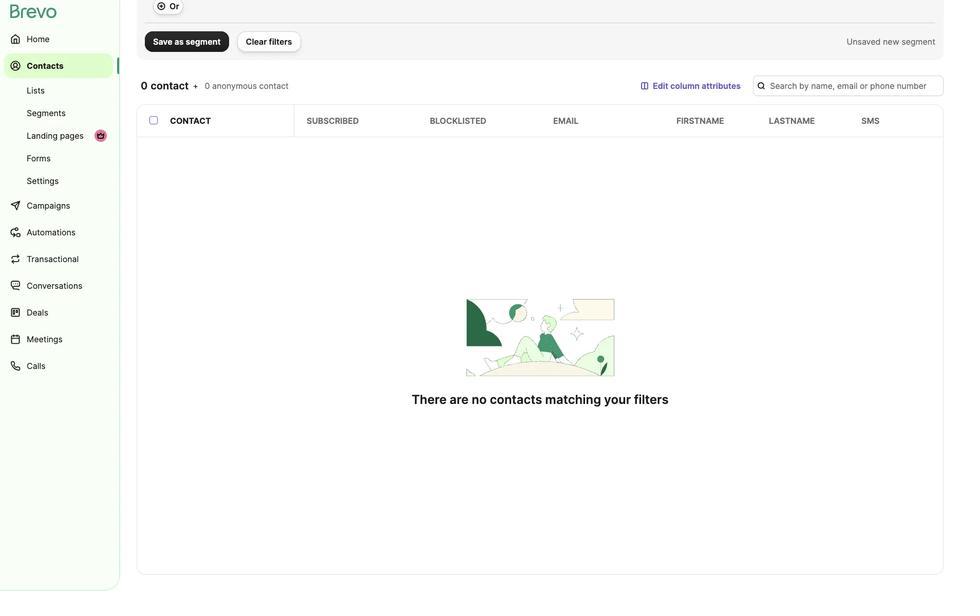 Task type: locate. For each thing, give the bounding box(es) containing it.
0 inside 0 contact + 0 anonymous contact
[[205, 81, 210, 91]]

1 horizontal spatial segment
[[902, 36, 936, 47]]

settings link
[[4, 171, 113, 191]]

settings
[[27, 176, 59, 186]]

segment
[[186, 36, 221, 47], [902, 36, 936, 47]]

contacts
[[27, 61, 64, 71]]

+
[[193, 81, 198, 91]]

save as segment
[[153, 36, 221, 47]]

0 vertical spatial filters
[[269, 36, 292, 47]]

your
[[604, 392, 631, 407]]

transactional link
[[4, 247, 113, 271]]

contact inside 0 contact + 0 anonymous contact
[[259, 81, 289, 91]]

1 vertical spatial filters
[[634, 392, 669, 407]]

segment inside button
[[186, 36, 221, 47]]

automations
[[27, 227, 76, 237]]

filters
[[269, 36, 292, 47], [634, 392, 669, 407]]

0 horizontal spatial 0
[[141, 80, 148, 92]]

0 horizontal spatial filters
[[269, 36, 292, 47]]

0 right +
[[205, 81, 210, 91]]

or button
[[153, 0, 183, 14]]

Search by name, email or phone number search field
[[753, 76, 944, 96]]

filters right your
[[634, 392, 669, 407]]

campaigns
[[27, 200, 70, 211]]

edit column attributes
[[653, 81, 741, 91]]

contact
[[151, 80, 189, 92], [259, 81, 289, 91]]

as
[[175, 36, 184, 47]]

clear filters
[[246, 36, 292, 47]]

contact right anonymous
[[259, 81, 289, 91]]

filters right clear
[[269, 36, 292, 47]]

meetings link
[[4, 327, 113, 352]]

1 segment from the left
[[186, 36, 221, 47]]

calls link
[[4, 354, 113, 378]]

segment right 'as'
[[186, 36, 221, 47]]

filters inside button
[[269, 36, 292, 47]]

0 left +
[[141, 80, 148, 92]]

segment right new
[[902, 36, 936, 47]]

1 horizontal spatial 0
[[205, 81, 210, 91]]

or
[[170, 1, 179, 11]]

transactional
[[27, 254, 79, 264]]

0 contact + 0 anonymous contact
[[141, 80, 289, 92]]

contacts link
[[4, 53, 113, 78]]

segments
[[27, 108, 66, 118]]

contact left +
[[151, 80, 189, 92]]

1 horizontal spatial contact
[[259, 81, 289, 91]]

clear filters button
[[237, 31, 301, 52]]

2 segment from the left
[[902, 36, 936, 47]]

no
[[472, 392, 487, 407]]

column
[[671, 81, 700, 91]]

deals
[[27, 307, 48, 318]]

new
[[883, 36, 900, 47]]

0 horizontal spatial segment
[[186, 36, 221, 47]]

0
[[141, 80, 148, 92], [205, 81, 210, 91]]

email
[[554, 116, 579, 126]]

home link
[[4, 27, 113, 51]]

blocklisted
[[430, 116, 487, 126]]



Task type: describe. For each thing, give the bounding box(es) containing it.
home
[[27, 34, 50, 44]]

lists
[[27, 85, 45, 96]]

landing pages link
[[4, 125, 113, 146]]

segment for unsaved new segment
[[902, 36, 936, 47]]

there
[[412, 392, 447, 407]]

landing
[[27, 131, 58, 141]]

firstname
[[677, 116, 725, 126]]

matching
[[545, 392, 601, 407]]

segments link
[[4, 103, 113, 123]]

segment for save as segment
[[186, 36, 221, 47]]

deals link
[[4, 300, 113, 325]]

clear
[[246, 36, 267, 47]]

anonymous
[[212, 81, 257, 91]]

0 horizontal spatial contact
[[151, 80, 189, 92]]

left___rvooi image
[[97, 132, 105, 140]]

save
[[153, 36, 173, 47]]

contact
[[170, 116, 211, 126]]

attributes
[[702, 81, 741, 91]]

pages
[[60, 131, 84, 141]]

campaigns link
[[4, 193, 113, 218]]

lists link
[[4, 80, 113, 101]]

meetings
[[27, 334, 63, 344]]

automations link
[[4, 220, 113, 245]]

conversations
[[27, 281, 82, 291]]

calls
[[27, 361, 46, 371]]

lastname
[[769, 116, 815, 126]]

save as segment button
[[145, 31, 229, 52]]

contacts
[[490, 392, 542, 407]]

subscribed
[[307, 116, 359, 126]]

sms
[[862, 116, 880, 126]]

unsaved new segment
[[847, 36, 936, 47]]

forms
[[27, 153, 51, 163]]

there are no contacts matching your filters
[[412, 392, 669, 407]]

1 horizontal spatial filters
[[634, 392, 669, 407]]

unsaved
[[847, 36, 881, 47]]

edit
[[653, 81, 669, 91]]

forms link
[[4, 148, 113, 169]]

edit column attributes button
[[633, 76, 749, 96]]

are
[[450, 392, 469, 407]]

conversations link
[[4, 273, 113, 298]]

landing pages
[[27, 131, 84, 141]]



Task type: vqa. For each thing, say whether or not it's contained in the screenshot.
2nd on from the left
no



